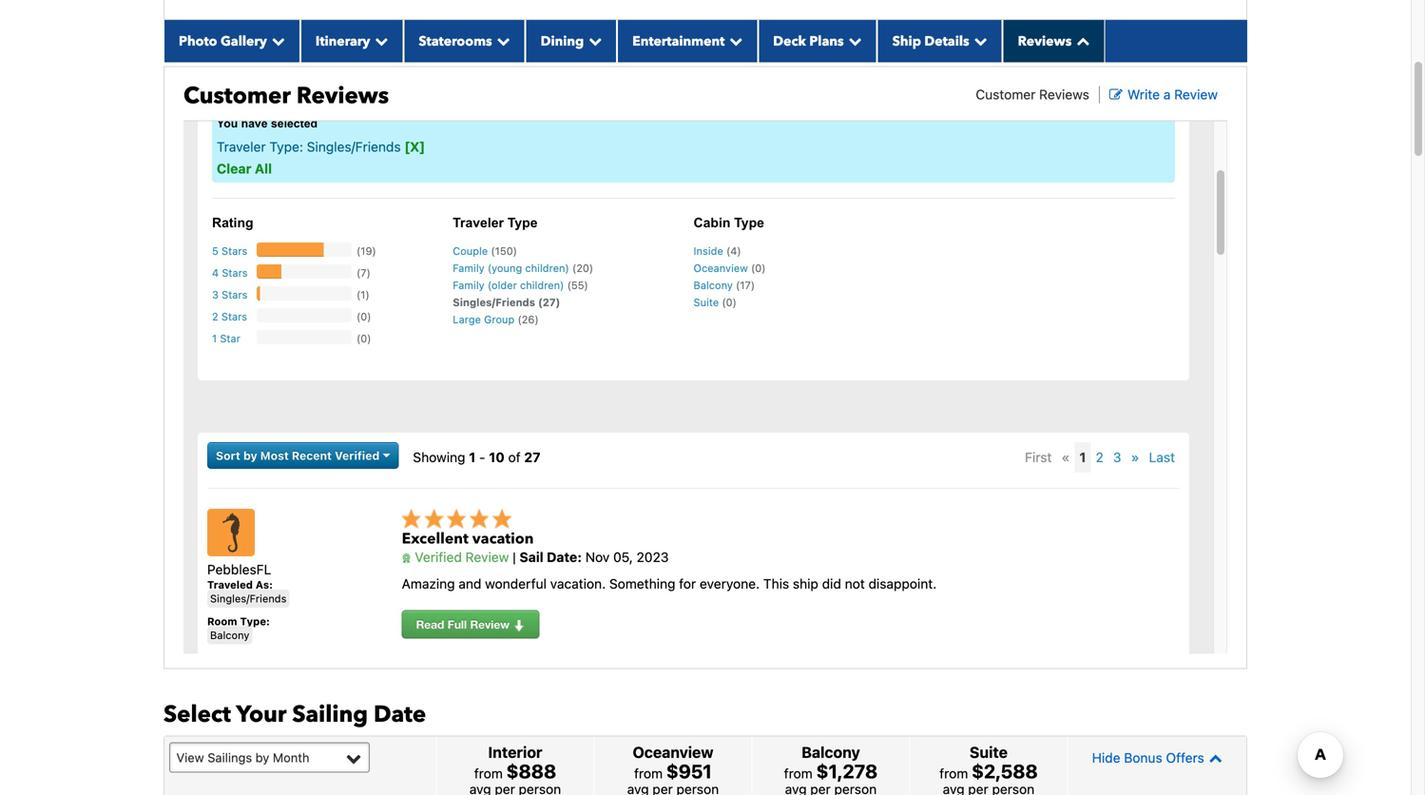 Task type: vqa. For each thing, say whether or not it's contained in the screenshot.
the bottommost Dress: Casual.
no



Task type: locate. For each thing, give the bounding box(es) containing it.
0 horizontal spatial 1
[[212, 332, 217, 345]]

2 progress bar from the top
[[257, 264, 281, 279]]

review left |
[[466, 549, 509, 565]]

customer down the reviews dropdown button
[[976, 86, 1036, 102]]

from inside from $951
[[634, 765, 663, 781]]

from down interior
[[474, 765, 503, 781]]

family down couple
[[453, 262, 485, 274]]

verified up "amazing"
[[415, 549, 462, 565]]

reviews up customer reviews link
[[1018, 32, 1072, 50]]

[x]
[[405, 139, 425, 155]]

verified right recent
[[335, 449, 380, 462]]

1 horizontal spatial suite
[[970, 743, 1008, 761]]

traveler up 'clear all' 'link' at the top of the page
[[217, 139, 266, 155]]

children)
[[525, 262, 569, 274], [520, 279, 564, 291]]

verified
[[335, 449, 380, 462], [415, 549, 462, 565]]

2 horizontal spatial 1
[[1080, 449, 1087, 465]]

0 horizontal spatial singles/friends
[[210, 592, 287, 605]]

all
[[255, 161, 272, 177]]

small verified icon image
[[402, 553, 411, 563]]

excellent vacation
[[402, 528, 534, 549]]

1 vertical spatial type:
[[240, 615, 270, 628]]

2 horizontal spatial balcony
[[802, 743, 861, 761]]

0 vertical spatial 3
[[212, 289, 219, 301]]

27
[[524, 449, 541, 465]]

chevron up image inside the reviews dropdown button
[[1072, 34, 1090, 47]]

not
[[845, 576, 865, 592]]

family (young children) link
[[453, 262, 572, 274]]

customer up you
[[184, 80, 291, 112]]

chevron down image left ship
[[844, 34, 862, 47]]

stars right '5'
[[222, 245, 248, 257]]

from inside the from $2,588
[[940, 765, 968, 781]]

from left the $951
[[634, 765, 663, 781]]

-
[[479, 449, 486, 465]]

stars right 4
[[222, 267, 248, 279]]

0 vertical spatial balcony
[[694, 279, 733, 291]]

sailing
[[292, 699, 368, 730]]

1 horizontal spatial balcony
[[694, 279, 733, 291]]

chevron down image for staterooms
[[492, 34, 510, 47]]

large group link
[[453, 313, 518, 326]]

(1)
[[357, 289, 370, 301]]

from $1,278
[[784, 760, 878, 782]]

2 vertical spatial review
[[470, 618, 510, 631]]

1 left star
[[212, 332, 217, 345]]

chevron down image inside itinerary dropdown button
[[370, 34, 388, 47]]

type: down 'selected'
[[270, 139, 303, 155]]

from $951
[[634, 760, 712, 782]]

2 chevron down image from the left
[[370, 34, 388, 47]]

1 vertical spatial progress bar
[[257, 264, 281, 279]]

1 horizontal spatial chevron down image
[[584, 34, 602, 47]]

this
[[764, 576, 790, 592]]

chevron down image inside staterooms dropdown button
[[492, 34, 510, 47]]

review for a
[[1175, 86, 1218, 102]]

(19)
[[357, 245, 376, 257]]

oceanview
[[694, 262, 748, 274], [633, 743, 714, 761]]

stars for 2 stars
[[221, 310, 247, 323]]

1 vertical spatial family
[[453, 279, 485, 291]]

showing
[[413, 449, 466, 465]]

type
[[508, 215, 538, 230], [734, 215, 765, 230]]

2 vertical spatial progress bar
[[257, 286, 260, 300]]

dining
[[541, 32, 584, 50]]

progress bar right 4 stars
[[257, 264, 281, 279]]

traveler inside you have selected traveler type: singles/friends [x] clear all
[[217, 139, 266, 155]]

photo gallery button
[[164, 20, 300, 62]]

chevron down image left dining
[[492, 34, 510, 47]]

for
[[679, 576, 696, 592]]

reviews inside dropdown button
[[1018, 32, 1072, 50]]

1 horizontal spatial customer reviews
[[976, 86, 1090, 102]]

0 horizontal spatial chevron up image
[[1072, 34, 1090, 47]]

customer reviews up 'selected'
[[184, 80, 389, 112]]

0 vertical spatial traveler
[[217, 139, 266, 155]]

1 horizontal spatial 2
[[1096, 449, 1104, 465]]

singles/friends inside pebblesfl traveled as: singles/friends
[[210, 592, 287, 605]]

review right the full
[[470, 618, 510, 631]]

0 vertical spatial family
[[453, 262, 485, 274]]

pebblesfl
[[207, 561, 271, 577]]

2 horizontal spatial chevron down image
[[844, 34, 862, 47]]

balcony
[[694, 279, 733, 291], [210, 629, 250, 641], [802, 743, 861, 761]]

write a review link
[[1110, 86, 1218, 102]]

singles/friends inside couple (150) family (young children) (20) family (older children) (55) singles/friends                                                                        (27) large group (26)
[[453, 296, 536, 309]]

0 vertical spatial review
[[1175, 86, 1218, 102]]

your
[[236, 699, 287, 730]]

couple link
[[453, 245, 491, 257]]

did
[[822, 576, 842, 592]]

type up (4)
[[734, 215, 765, 230]]

0 horizontal spatial type
[[508, 215, 538, 230]]

family (older children) link
[[453, 279, 567, 291]]

review right "a"
[[1175, 86, 1218, 102]]

chevron up image up customer reviews link
[[1072, 34, 1090, 47]]

0 horizontal spatial chevron down image
[[492, 34, 510, 47]]

customer reviews down the reviews dropdown button
[[976, 86, 1090, 102]]

1 left -
[[469, 449, 476, 465]]

2 from from the left
[[634, 765, 663, 781]]

sort by most recent verified link
[[207, 442, 399, 469]]

3 right 2 link
[[1114, 449, 1122, 465]]

1 progress bar from the top
[[257, 242, 324, 257]]

3 progress bar from the top
[[257, 286, 260, 300]]

traveled
[[207, 579, 253, 591]]

1 from from the left
[[474, 765, 503, 781]]

reviews left edit image
[[1040, 86, 1090, 102]]

by left month
[[256, 750, 269, 764]]

2 chevron down image from the left
[[584, 34, 602, 47]]

staterooms button
[[404, 20, 526, 62]]

progress bar right 3 stars
[[257, 286, 260, 300]]

0 vertical spatial progress bar
[[257, 242, 324, 257]]

of
[[508, 449, 521, 465]]

cabin
[[694, 215, 731, 230]]

1 vertical spatial balcony
[[210, 629, 250, 641]]

progress bar for 3 stars
[[257, 286, 260, 300]]

3 down 4
[[212, 289, 219, 301]]

1 star
[[212, 332, 240, 345]]

stars up star
[[221, 310, 247, 323]]

1 vertical spatial suite
[[970, 743, 1008, 761]]

0 vertical spatial chevron up image
[[1072, 34, 1090, 47]]

2 type from the left
[[734, 215, 765, 230]]

traveler
[[217, 139, 266, 155], [453, 215, 504, 230]]

2 vertical spatial singles/friends
[[210, 592, 287, 605]]

full
[[448, 618, 467, 631]]

vacation.
[[550, 576, 606, 592]]

1 left 2 link
[[1080, 449, 1087, 465]]

0 horizontal spatial 2
[[212, 310, 218, 323]]

chevron down image for photo gallery
[[267, 34, 285, 47]]

chevron down image inside photo gallery dropdown button
[[267, 34, 285, 47]]

from left the $2,588
[[940, 765, 968, 781]]

» link
[[1127, 442, 1145, 473]]

4 chevron down image from the left
[[970, 34, 988, 47]]

chevron down image
[[267, 34, 285, 47], [370, 34, 388, 47], [725, 34, 743, 47], [970, 34, 988, 47]]

type:
[[270, 139, 303, 155], [240, 615, 270, 628]]

progress bar
[[257, 242, 324, 257], [257, 264, 281, 279], [257, 286, 260, 300]]

2 stars link
[[212, 310, 247, 323]]

chevron down image left 'itinerary'
[[267, 34, 285, 47]]

3 chevron down image from the left
[[725, 34, 743, 47]]

main content
[[154, 0, 1257, 795]]

traveler up couple link
[[453, 215, 504, 230]]

progress bar right 5 stars
[[257, 242, 324, 257]]

customer
[[184, 80, 291, 112], [976, 86, 1036, 102]]

from for $1,278
[[784, 765, 813, 781]]

by
[[243, 449, 257, 462], [256, 750, 269, 764]]

stars for 3 stars
[[222, 289, 248, 301]]

1 horizontal spatial chevron up image
[[1205, 751, 1223, 764]]

traveler type
[[453, 215, 538, 230]]

entertainment button
[[617, 20, 758, 62]]

room type: balcony
[[207, 615, 270, 641]]

2 horizontal spatial singles/friends
[[453, 296, 536, 309]]

chevron up image
[[1072, 34, 1090, 47], [1205, 751, 1223, 764]]

from $888
[[474, 760, 557, 782]]

1 horizontal spatial type
[[734, 215, 765, 230]]

suite
[[694, 296, 719, 309], [970, 743, 1008, 761]]

progress bar for 5 stars
[[257, 242, 324, 257]]

0 vertical spatial singles/friends
[[307, 139, 401, 155]]

chevron down image for dining
[[584, 34, 602, 47]]

balcony link
[[694, 279, 736, 291]]

3 from from the left
[[784, 765, 813, 781]]

from for $951
[[634, 765, 663, 781]]

singles/friends left [x]
[[307, 139, 401, 155]]

everyone.
[[700, 576, 760, 592]]

1 type from the left
[[508, 215, 538, 230]]

0 vertical spatial type:
[[270, 139, 303, 155]]

chevron up image inside hide bonus offers link
[[1205, 751, 1223, 764]]

chevron down image
[[492, 34, 510, 47], [584, 34, 602, 47], [844, 34, 862, 47]]

pebblesfl traveled as: singles/friends
[[207, 561, 287, 605]]

stars
[[222, 245, 248, 257], [222, 267, 248, 279], [222, 289, 248, 301], [221, 310, 247, 323]]

(young
[[488, 262, 522, 274]]

3 chevron down image from the left
[[844, 34, 862, 47]]

by inside 'link'
[[256, 750, 269, 764]]

chevron down image inside the entertainment dropdown button
[[725, 34, 743, 47]]

from left $1,278
[[784, 765, 813, 781]]

(older
[[488, 279, 517, 291]]

2 vertical spatial balcony
[[802, 743, 861, 761]]

4 from from the left
[[940, 765, 968, 781]]

from inside from $888
[[474, 765, 503, 781]]

review for full
[[470, 618, 510, 631]]

0 vertical spatial suite
[[694, 296, 719, 309]]

«
[[1062, 449, 1070, 465]]

date:
[[547, 549, 582, 565]]

0 horizontal spatial traveler
[[217, 139, 266, 155]]

1 vertical spatial traveler
[[453, 215, 504, 230]]

1 vertical spatial chevron up image
[[1205, 751, 1223, 764]]

chevron up image right the bonus
[[1205, 751, 1223, 764]]

0 vertical spatial oceanview
[[694, 262, 748, 274]]

oceanview link
[[694, 262, 751, 274]]

stars down 4 stars
[[222, 289, 248, 301]]

1 link
[[1075, 442, 1091, 473]]

2 stars
[[212, 310, 247, 323]]

0 horizontal spatial balcony
[[210, 629, 250, 641]]

1 chevron down image from the left
[[492, 34, 510, 47]]

staterooms
[[419, 32, 492, 50]]

0 vertical spatial verified
[[335, 449, 380, 462]]

type: right room
[[240, 615, 270, 628]]

chevron down image left 'deck'
[[725, 34, 743, 47]]

write
[[1128, 86, 1160, 102]]

chevron down image left 'entertainment'
[[584, 34, 602, 47]]

chevron down image for deck plans
[[844, 34, 862, 47]]

chevron down image inside dining dropdown button
[[584, 34, 602, 47]]

chevron down image right ship
[[970, 34, 988, 47]]

chevron down image inside the ship details dropdown button
[[970, 34, 988, 47]]

2 right 1 link
[[1096, 449, 1104, 465]]

1 vertical spatial by
[[256, 750, 269, 764]]

review
[[1175, 86, 1218, 102], [466, 549, 509, 565], [470, 618, 510, 631]]

0 horizontal spatial suite
[[694, 296, 719, 309]]

from inside from $1,278
[[784, 765, 813, 781]]

singles/friends inside you have selected traveler type: singles/friends [x] clear all
[[307, 139, 401, 155]]

customer reviews link
[[976, 86, 1090, 102]]

ship
[[893, 32, 921, 50]]

singles/friends up group
[[453, 296, 536, 309]]

0 horizontal spatial customer
[[184, 80, 291, 112]]

review inside read full review button
[[470, 618, 510, 631]]

chevron down image left staterooms
[[370, 34, 388, 47]]

family left (older on the left of the page
[[453, 279, 485, 291]]

1 vertical spatial oceanview
[[633, 743, 714, 761]]

1 vertical spatial singles/friends
[[453, 296, 536, 309]]

2 family from the top
[[453, 279, 485, 291]]

progress bar for 4 stars
[[257, 264, 281, 279]]

singles/friends down as:
[[210, 592, 287, 605]]

1 horizontal spatial customer
[[976, 86, 1036, 102]]

type up (150)
[[508, 215, 538, 230]]

by right the sort at the bottom left of page
[[243, 449, 257, 462]]

1 horizontal spatial singles/friends
[[307, 139, 401, 155]]

chevron down image inside deck plans dropdown button
[[844, 34, 862, 47]]

1 horizontal spatial 1
[[469, 449, 476, 465]]

0 vertical spatial children)
[[525, 262, 569, 274]]

2 up the 1 star
[[212, 310, 218, 323]]

1 chevron down image from the left
[[267, 34, 285, 47]]

1 vertical spatial verified
[[415, 549, 462, 565]]

have
[[241, 117, 268, 130]]

1 vertical spatial 3
[[1114, 449, 1122, 465]]



Task type: describe. For each thing, give the bounding box(es) containing it.
from $2,588
[[940, 760, 1038, 782]]

view sailings by month
[[176, 750, 310, 764]]

room
[[207, 615, 237, 628]]

10
[[489, 449, 505, 465]]

1 family from the top
[[453, 262, 485, 274]]

balcony inside "inside (4) oceanview (0) balcony (17) suite (0)"
[[694, 279, 733, 291]]

showing 1 - 10 of 27
[[413, 449, 541, 465]]

0 horizontal spatial verified
[[335, 449, 380, 462]]

most
[[260, 449, 289, 462]]

last link
[[1145, 442, 1180, 473]]

ship
[[793, 576, 819, 592]]

(150)
[[491, 245, 517, 257]]

read full review button
[[402, 610, 540, 639]]

plans
[[810, 32, 844, 50]]

|
[[513, 549, 516, 565]]

group
[[484, 313, 515, 326]]

read full review
[[416, 618, 513, 631]]

interior
[[488, 743, 543, 761]]

type: inside room type: balcony
[[240, 615, 270, 628]]

selected
[[271, 117, 318, 130]]

first link
[[1021, 442, 1057, 473]]

oceanview inside "inside (4) oceanview (0) balcony (17) suite (0)"
[[694, 262, 748, 274]]

1 vertical spatial children)
[[520, 279, 564, 291]]

1 vertical spatial review
[[466, 549, 509, 565]]

clear all link
[[217, 161, 272, 177]]

edit image
[[1110, 88, 1123, 101]]

3 stars link
[[212, 289, 248, 301]]

1 horizontal spatial verified
[[415, 549, 462, 565]]

1 horizontal spatial traveler
[[453, 215, 504, 230]]

itinerary button
[[300, 20, 404, 62]]

select
[[164, 699, 231, 730]]

$2,588
[[972, 760, 1038, 782]]

5
[[212, 245, 219, 257]]

entertainment
[[633, 32, 725, 50]]

photo
[[179, 32, 217, 50]]

vacation
[[472, 528, 534, 549]]

sort
[[216, 449, 240, 462]]

$951
[[667, 760, 712, 782]]

5 stars
[[212, 245, 248, 257]]

(20)
[[572, 262, 594, 274]]

last
[[1149, 449, 1176, 465]]

hide bonus offers link
[[1073, 741, 1242, 774]]

disappoint.
[[869, 576, 937, 592]]

date
[[374, 699, 426, 730]]

view sailings by month link
[[169, 742, 370, 773]]

stars for 5 stars
[[222, 245, 248, 257]]

1 star link
[[212, 332, 240, 345]]

large
[[453, 313, 481, 326]]

(7)
[[357, 267, 371, 279]]

0 vertical spatial 2
[[212, 310, 218, 323]]

0 horizontal spatial customer reviews
[[184, 80, 389, 112]]

balcony inside room type: balcony
[[210, 629, 250, 641]]

and
[[459, 576, 482, 592]]

view
[[176, 750, 204, 764]]

details
[[925, 32, 970, 50]]

inside (4) oceanview (0) balcony (17) suite (0)
[[694, 245, 766, 309]]

0 vertical spatial by
[[243, 449, 257, 462]]

$888
[[507, 760, 557, 782]]

pebblesfl image
[[207, 509, 255, 556]]

[x] link
[[401, 139, 425, 155]]

deck plans
[[774, 32, 844, 50]]

3 link
[[1109, 442, 1127, 473]]

suite inside "inside (4) oceanview (0) balcony (17) suite (0)"
[[694, 296, 719, 309]]

chevron down image for itinerary
[[370, 34, 388, 47]]

nov
[[586, 549, 610, 565]]

1 vertical spatial 2
[[1096, 449, 1104, 465]]

(26)
[[518, 313, 539, 326]]

| sail date: nov 05, 2023
[[509, 549, 669, 565]]

cabin type
[[694, 215, 765, 230]]

you
[[217, 117, 238, 130]]

recent
[[292, 449, 332, 462]]

hide
[[1092, 750, 1121, 765]]

something
[[610, 576, 676, 592]]

1 horizontal spatial 3
[[1114, 449, 1122, 465]]

chevron up image for reviews
[[1072, 34, 1090, 47]]

5 stars link
[[212, 245, 248, 257]]

couple (150) family (young children) (20) family (older children) (55) singles/friends                                                                        (27) large group (26)
[[453, 245, 594, 326]]

read
[[416, 618, 445, 631]]

chevron up image for hide bonus offers
[[1205, 751, 1223, 764]]

3 stars
[[212, 289, 248, 301]]

suite link
[[694, 296, 722, 309]]

excellent
[[402, 528, 469, 549]]

reviews down 'itinerary'
[[297, 80, 389, 112]]

0 horizontal spatial 3
[[212, 289, 219, 301]]

type for cabin type
[[734, 215, 765, 230]]

chevron down image for ship details
[[970, 34, 988, 47]]

type for traveler type
[[508, 215, 538, 230]]

photo gallery
[[179, 32, 267, 50]]

chevron down image for entertainment
[[725, 34, 743, 47]]

stars for 4 stars
[[222, 267, 248, 279]]

you have selected traveler type: singles/friends [x] clear all
[[217, 117, 425, 177]]

verified review
[[411, 549, 509, 565]]

(55)
[[567, 279, 589, 291]]

»
[[1131, 449, 1140, 465]]

verified review link
[[402, 549, 509, 565]]

(4)
[[727, 245, 741, 257]]

itinerary
[[316, 32, 370, 50]]

reviews button
[[1003, 20, 1105, 62]]

from for $2,588
[[940, 765, 968, 781]]

clear
[[217, 161, 252, 177]]

bonus
[[1124, 750, 1163, 765]]

wonderful
[[485, 576, 547, 592]]

type: inside you have selected traveler type: singles/friends [x] clear all
[[270, 139, 303, 155]]

amazing
[[402, 576, 455, 592]]

« link
[[1057, 442, 1075, 473]]

dining button
[[526, 20, 617, 62]]

first
[[1025, 449, 1052, 465]]

$1,278
[[817, 760, 878, 782]]

from for $888
[[474, 765, 503, 781]]

main content containing customer reviews
[[154, 0, 1257, 795]]

couple
[[453, 245, 488, 257]]

month
[[273, 750, 310, 764]]

deck plans button
[[758, 20, 878, 62]]



